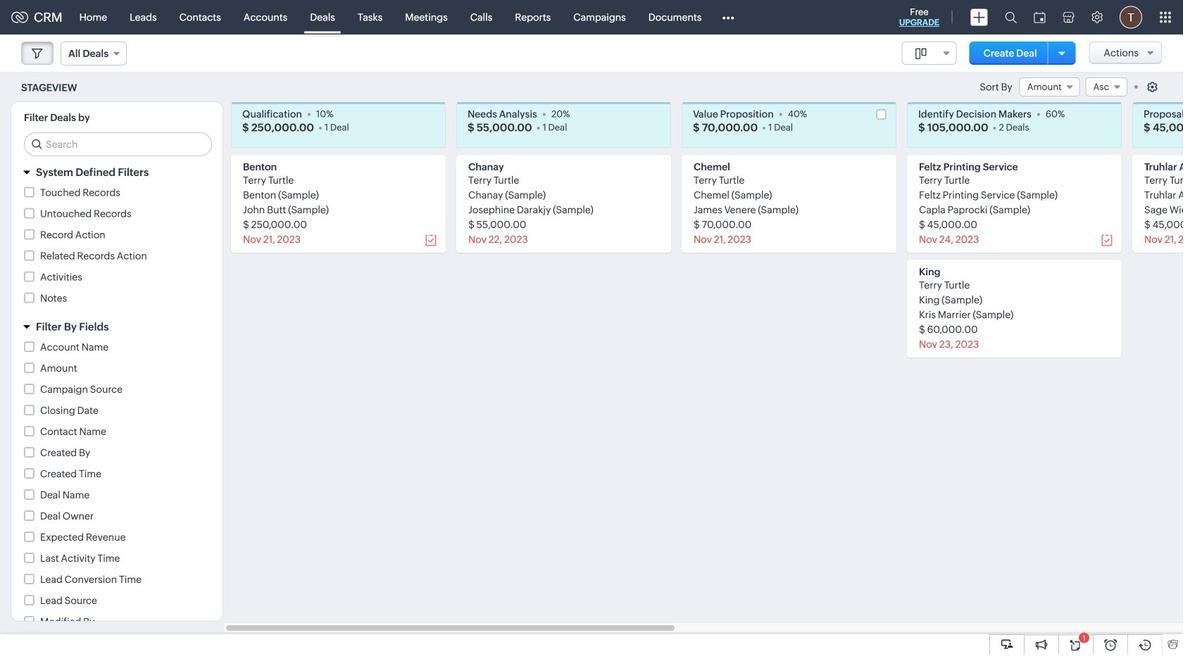 Task type: describe. For each thing, give the bounding box(es) containing it.
profile element
[[1112, 0, 1151, 34]]

calendar image
[[1034, 12, 1046, 23]]

create menu image
[[971, 9, 988, 26]]

size image
[[916, 47, 927, 60]]

search element
[[997, 0, 1026, 35]]



Task type: locate. For each thing, give the bounding box(es) containing it.
profile image
[[1120, 6, 1143, 29]]

Search text field
[[25, 133, 211, 156]]

None field
[[61, 42, 127, 66], [902, 42, 957, 65], [1020, 77, 1080, 97], [1086, 77, 1128, 97], [61, 42, 127, 66], [1020, 77, 1080, 97], [1086, 77, 1128, 97]]

search image
[[1005, 11, 1017, 23]]

Other Modules field
[[713, 6, 743, 29]]

create menu element
[[962, 0, 997, 34]]

logo image
[[11, 12, 28, 23]]

none field size
[[902, 42, 957, 65]]



Task type: vqa. For each thing, say whether or not it's contained in the screenshot.
PROFILE element
yes



